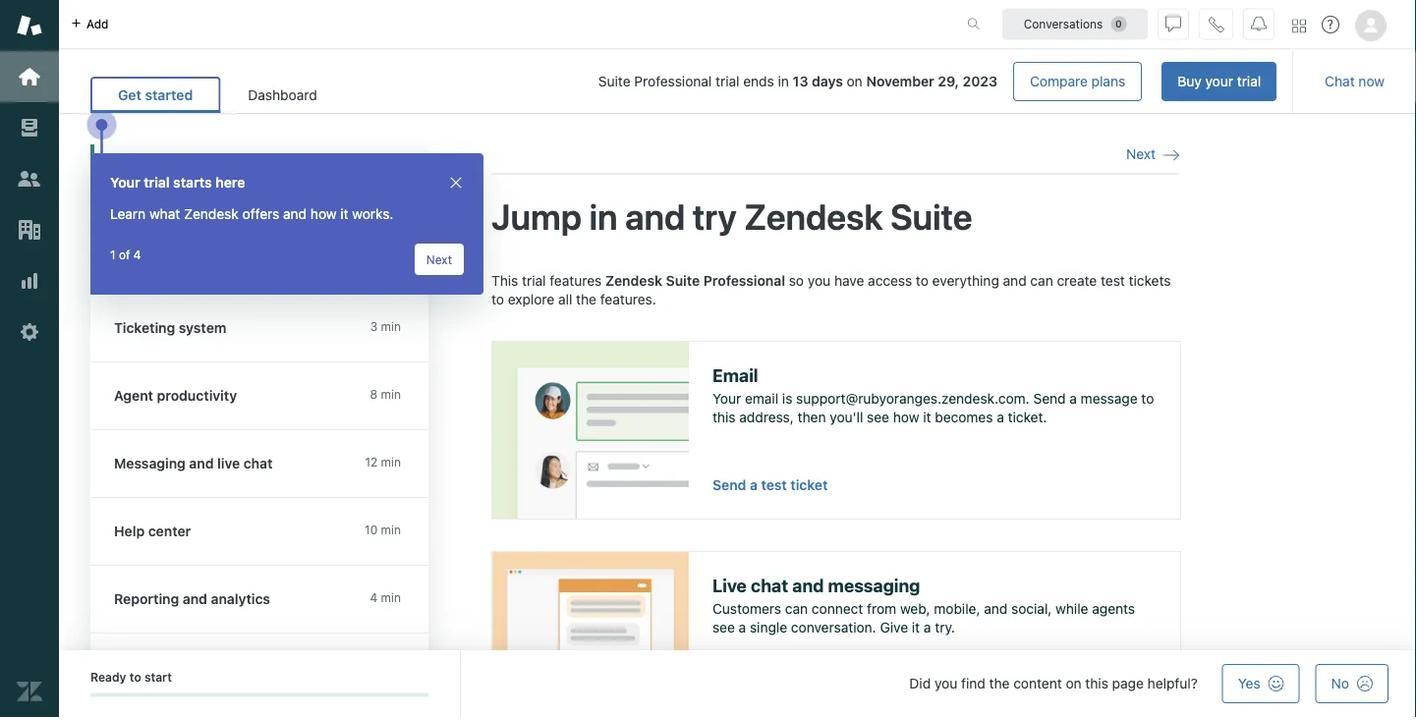 Task type: vqa. For each thing, say whether or not it's contained in the screenshot.
Reporting
no



Task type: describe. For each thing, give the bounding box(es) containing it.
0 horizontal spatial suite
[[599, 73, 631, 89]]

suite inside content-title region
[[891, 195, 973, 237]]

content-title region
[[492, 194, 1180, 240]]

you for find
[[935, 676, 958, 692]]

email your email is support@rubyoranges.zendesk.com. send a message to this address, then you'll see how it becomes a ticket.
[[713, 365, 1155, 426]]

all
[[559, 292, 573, 308]]

how inside the your trial starts here dialog
[[311, 206, 337, 222]]

no button
[[1316, 665, 1389, 704]]

on inside footer
[[1066, 676, 1082, 692]]

compare plans
[[1031, 73, 1126, 89]]

conversations
[[1024, 17, 1104, 31]]

this inside email your email is support@rubyoranges.zendesk.com. send a message to this address, then you'll see how it becomes a ticket.
[[713, 410, 736, 426]]

web,
[[901, 601, 931, 617]]

send a test ticket link
[[713, 478, 828, 494]]

trial inside region
[[522, 272, 546, 289]]

the inside footer
[[990, 676, 1010, 692]]

page
[[1113, 676, 1144, 692]]

jump in and try zendesk suite
[[492, 195, 973, 237]]

to inside email your email is support@rubyoranges.zendesk.com. send a message to this address, then you'll see how it becomes a ticket.
[[1142, 390, 1155, 406]]

learn
[[110, 206, 146, 222]]

it inside live chat and messaging customers can connect from web, mobile, and social, while agents see a single conversation. give it a try.
[[912, 620, 921, 636]]

ready to start
[[90, 671, 172, 685]]

connect
[[812, 601, 864, 617]]

ticket
[[791, 478, 828, 494]]

a left message
[[1070, 390, 1078, 406]]

content
[[1014, 676, 1063, 692]]

buy your trial button
[[1162, 62, 1278, 101]]

organizations image
[[17, 217, 42, 243]]

live
[[713, 575, 747, 596]]

can inside so you have access to everything and can create test tickets to explore all the features.
[[1031, 272, 1054, 289]]

agents
[[1093, 601, 1136, 617]]

get
[[118, 87, 142, 103]]

yes
[[1239, 676, 1261, 692]]

your for buy
[[1206, 73, 1234, 89]]

suite professional trial ends in 13 days on november 29, 2023
[[599, 73, 998, 89]]

social,
[[1012, 601, 1053, 617]]

team
[[198, 257, 230, 273]]

2 vertical spatial suite
[[666, 272, 700, 289]]

address,
[[740, 410, 794, 426]]

channels
[[262, 213, 321, 230]]

start
[[144, 671, 172, 685]]

from
[[867, 601, 897, 617]]

test inside so you have access to everything and can create test tickets to explore all the features.
[[1101, 272, 1126, 289]]

chat now button
[[1310, 62, 1401, 101]]

everything
[[933, 272, 1000, 289]]

on inside section
[[847, 73, 863, 89]]

to right access on the right of the page
[[916, 272, 929, 289]]

your account heading
[[90, 145, 429, 200]]

reporting image
[[17, 268, 42, 294]]

ends
[[744, 73, 775, 89]]

features
[[550, 272, 602, 289]]

add
[[138, 257, 163, 273]]

footer containing did you find the content on this page helpful?
[[59, 651, 1417, 718]]

zendesk support image
[[17, 13, 42, 38]]

a down customers on the right bottom of page
[[739, 620, 747, 636]]

your account button
[[90, 145, 425, 200]]

1 horizontal spatial this
[[1086, 676, 1109, 692]]

no
[[1332, 676, 1350, 692]]

1 horizontal spatial zendesk
[[606, 272, 663, 289]]

in inside content-title region
[[589, 195, 618, 237]]

5 heading from the top
[[90, 566, 448, 634]]

conversation.
[[792, 620, 877, 636]]

trial inside button
[[1238, 73, 1262, 89]]

account
[[148, 170, 201, 186]]

next button inside the your trial starts here dialog
[[415, 244, 464, 275]]

send inside email your email is support@rubyoranges.zendesk.com. send a message to this address, then you'll see how it becomes a ticket.
[[1034, 390, 1066, 406]]

of
[[119, 248, 130, 262]]

send a test ticket
[[713, 478, 828, 494]]

tab list containing get started
[[90, 77, 345, 113]]

see inside live chat and messaging customers can connect from web, mobile, and social, while agents see a single conversation. give it a try.
[[713, 620, 735, 636]]

zendesk products image
[[1293, 19, 1307, 33]]

ready
[[90, 671, 126, 685]]

a left try.
[[924, 620, 932, 636]]

starts
[[173, 175, 212, 191]]

customer support channels button
[[94, 200, 429, 243]]

email
[[713, 365, 759, 386]]

your trial starts here
[[110, 175, 245, 191]]

what
[[149, 206, 180, 222]]

buy your trial
[[1178, 73, 1262, 89]]

find
[[962, 676, 986, 692]]

get started
[[118, 87, 193, 103]]

chat now
[[1326, 73, 1386, 89]]

give
[[881, 620, 909, 636]]

2023
[[963, 73, 998, 89]]

tickets
[[1129, 272, 1172, 289]]

here
[[216, 175, 245, 191]]

to down this
[[492, 292, 504, 308]]

helpful?
[[1148, 676, 1198, 692]]

example of email conversation inside of the ticketing system and the customer is asking the agent about reimbursement policy. image
[[493, 342, 689, 519]]

3 heading from the top
[[90, 431, 448, 499]]

1 heading from the top
[[90, 295, 448, 363]]

and up connect
[[793, 575, 824, 596]]

zendesk inside the your trial starts here dialog
[[184, 206, 239, 222]]

views image
[[17, 115, 42, 141]]

example of conversation inside of messaging and the customer is asking the agent about changing the size of the retail order. image
[[493, 552, 689, 718]]

zendesk inside content-title region
[[745, 195, 883, 237]]

and left social,
[[985, 601, 1008, 617]]

main element
[[0, 0, 59, 718]]

did
[[910, 676, 931, 692]]

offers
[[242, 206, 280, 222]]



Task type: locate. For each thing, give the bounding box(es) containing it.
support@rubyoranges.zendesk.com.
[[797, 390, 1030, 406]]

you'll
[[830, 410, 864, 426]]

try
[[693, 195, 737, 237]]

access
[[868, 272, 913, 289]]

customers
[[713, 601, 782, 617]]

next button down the buy
[[1127, 146, 1180, 164]]

1 horizontal spatial your
[[1206, 73, 1234, 89]]

add your team button
[[94, 243, 429, 287]]

it inside email your email is support@rubyoranges.zendesk.com. send a message to this address, then you'll see how it becomes a ticket.
[[924, 410, 932, 426]]

days
[[812, 73, 843, 89]]

chat
[[751, 575, 789, 596]]

1 horizontal spatial it
[[912, 620, 921, 636]]

your for add
[[167, 257, 195, 273]]

dashboard
[[248, 87, 317, 103]]

your
[[1206, 73, 1234, 89], [167, 257, 195, 273]]

and inside so you have access to everything and can create test tickets to explore all the features.
[[1004, 272, 1027, 289]]

how
[[311, 206, 337, 222], [894, 410, 920, 426]]

0 vertical spatial the
[[576, 292, 597, 308]]

this trial features zendesk suite professional
[[492, 272, 786, 289]]

can left create
[[1031, 272, 1054, 289]]

and
[[625, 195, 686, 237], [283, 206, 307, 222], [1004, 272, 1027, 289], [793, 575, 824, 596], [985, 601, 1008, 617]]

started
[[145, 87, 193, 103]]

your inside dialog
[[110, 175, 140, 191]]

on right content
[[1066, 676, 1082, 692]]

0 horizontal spatial next
[[427, 253, 452, 266]]

0 vertical spatial it
[[341, 206, 349, 222]]

the inside so you have access to everything and can create test tickets to explore all the features.
[[576, 292, 597, 308]]

to
[[916, 272, 929, 289], [492, 292, 504, 308], [1142, 390, 1155, 406], [130, 671, 141, 685]]

see down customers on the right bottom of page
[[713, 620, 735, 636]]

2 horizontal spatial zendesk
[[745, 195, 883, 237]]

create
[[1058, 272, 1098, 289]]

to left start
[[130, 671, 141, 685]]

0 vertical spatial test
[[1101, 272, 1126, 289]]

1 vertical spatial in
[[589, 195, 618, 237]]

jump
[[492, 195, 582, 237]]

your right the buy
[[1206, 73, 1234, 89]]

section containing compare plans
[[361, 62, 1278, 101]]

0 vertical spatial professional
[[635, 73, 712, 89]]

2 horizontal spatial it
[[924, 410, 932, 426]]

you
[[808, 272, 831, 289], [935, 676, 958, 692]]

get help image
[[1323, 16, 1340, 33]]

0 horizontal spatial next button
[[415, 244, 464, 275]]

compare
[[1031, 73, 1088, 89]]

you right so
[[808, 272, 831, 289]]

1 horizontal spatial on
[[1066, 676, 1082, 692]]

1 horizontal spatial see
[[867, 410, 890, 426]]

region containing email
[[492, 271, 1182, 718]]

0 vertical spatial next button
[[1127, 146, 1180, 164]]

0 horizontal spatial send
[[713, 478, 747, 494]]

0 horizontal spatial see
[[713, 620, 735, 636]]

region
[[492, 271, 1182, 718]]

your right add
[[167, 257, 195, 273]]

next button left this
[[415, 244, 464, 275]]

yes button
[[1223, 665, 1301, 704]]

test left the ticket
[[762, 478, 787, 494]]

customer
[[138, 213, 203, 230]]

this
[[713, 410, 736, 426], [1086, 676, 1109, 692]]

1 vertical spatial your
[[167, 257, 195, 273]]

get started image
[[17, 64, 42, 89]]

zendesk image
[[17, 679, 42, 705]]

then
[[798, 410, 826, 426]]

and right 'everything' at the top of the page
[[1004, 272, 1027, 289]]

0 horizontal spatial on
[[847, 73, 863, 89]]

trial up explore
[[522, 272, 546, 289]]

mobile,
[[934, 601, 981, 617]]

professional
[[635, 73, 712, 89], [704, 272, 786, 289]]

0 horizontal spatial your
[[167, 257, 195, 273]]

1 of 4 next
[[110, 248, 452, 266]]

0 vertical spatial can
[[1031, 272, 1054, 289]]

your inside dropdown button
[[114, 170, 144, 186]]

your account
[[114, 170, 201, 186]]

explore
[[508, 292, 555, 308]]

progress-bar progress bar
[[90, 694, 429, 698]]

plans
[[1092, 73, 1126, 89]]

1 vertical spatial test
[[762, 478, 787, 494]]

1 horizontal spatial test
[[1101, 272, 1126, 289]]

test right create
[[1101, 272, 1126, 289]]

so you have access to everything and can create test tickets to explore all the features.
[[492, 272, 1172, 308]]

1 vertical spatial the
[[990, 676, 1010, 692]]

the right all
[[576, 292, 597, 308]]

did you find the content on this page helpful?
[[910, 676, 1198, 692]]

trial up what
[[144, 175, 170, 191]]

your inside email your email is support@rubyoranges.zendesk.com. send a message to this address, then you'll see how it becomes a ticket.
[[713, 390, 742, 406]]

trial right the buy
[[1238, 73, 1262, 89]]

a left the ticket
[[750, 478, 758, 494]]

tab list
[[90, 77, 345, 113]]

1 vertical spatial professional
[[704, 272, 786, 289]]

1 vertical spatial this
[[1086, 676, 1109, 692]]

2 horizontal spatial suite
[[891, 195, 973, 237]]

1 vertical spatial you
[[935, 676, 958, 692]]

see right you'll
[[867, 410, 890, 426]]

in right jump
[[589, 195, 618, 237]]

0 vertical spatial next
[[1127, 146, 1156, 162]]

single
[[750, 620, 788, 636]]

29,
[[938, 73, 960, 89]]

it down support@rubyoranges.zendesk.com.
[[924, 410, 932, 426]]

suite
[[599, 73, 631, 89], [891, 195, 973, 237], [666, 272, 700, 289]]

1 horizontal spatial next button
[[1127, 146, 1180, 164]]

professional left ends
[[635, 73, 712, 89]]

0 vertical spatial your
[[1206, 73, 1234, 89]]

1 vertical spatial on
[[1066, 676, 1082, 692]]

next
[[1127, 146, 1156, 162], [427, 253, 452, 266]]

you right did
[[935, 676, 958, 692]]

1 horizontal spatial next
[[1127, 146, 1156, 162]]

it left works.
[[341, 206, 349, 222]]

4
[[133, 248, 141, 262]]

in
[[778, 73, 790, 89], [589, 195, 618, 237]]

zendesk down starts at the left top of the page
[[184, 206, 239, 222]]

the
[[576, 292, 597, 308], [990, 676, 1010, 692]]

so
[[789, 272, 804, 289]]

13
[[793, 73, 809, 89]]

it
[[341, 206, 349, 222], [924, 410, 932, 426], [912, 620, 921, 636]]

next inside 1 of 4 next
[[427, 253, 452, 266]]

compare plans button
[[1014, 62, 1143, 101]]

chat
[[1326, 73, 1356, 89]]

0 horizontal spatial you
[[808, 272, 831, 289]]

try.
[[935, 620, 956, 636]]

a
[[1070, 390, 1078, 406], [997, 410, 1005, 426], [750, 478, 758, 494], [739, 620, 747, 636], [924, 620, 932, 636]]

section
[[361, 62, 1278, 101]]

2 vertical spatial it
[[912, 620, 921, 636]]

footer
[[59, 651, 1417, 718]]

1 horizontal spatial in
[[778, 73, 790, 89]]

support
[[206, 213, 258, 230]]

1 vertical spatial suite
[[891, 195, 973, 237]]

November 29, 2023 text field
[[867, 73, 998, 89]]

test
[[1101, 272, 1126, 289], [762, 478, 787, 494]]

to inside footer
[[130, 671, 141, 685]]

1 vertical spatial see
[[713, 620, 735, 636]]

can
[[1031, 272, 1054, 289], [786, 601, 808, 617]]

this left the 'address,'
[[713, 410, 736, 426]]

0 vertical spatial you
[[808, 272, 831, 289]]

now
[[1359, 73, 1386, 89]]

a left ticket. on the bottom of page
[[997, 410, 1005, 426]]

6 heading from the top
[[90, 634, 429, 702]]

1 horizontal spatial send
[[1034, 390, 1066, 406]]

0 horizontal spatial this
[[713, 410, 736, 426]]

1 vertical spatial can
[[786, 601, 808, 617]]

1 vertical spatial send
[[713, 478, 747, 494]]

see
[[867, 410, 890, 426], [713, 620, 735, 636]]

trial inside dialog
[[144, 175, 170, 191]]

and inside the your trial starts here dialog
[[283, 206, 307, 222]]

1 vertical spatial next
[[427, 253, 452, 266]]

0 vertical spatial suite
[[599, 73, 631, 89]]

zendesk up so
[[745, 195, 883, 237]]

this
[[492, 272, 519, 289]]

can up single
[[786, 601, 808, 617]]

1 vertical spatial how
[[894, 410, 920, 426]]

trial left ends
[[716, 73, 740, 89]]

how down support@rubyoranges.zendesk.com.
[[894, 410, 920, 426]]

next down compare plans button
[[1127, 146, 1156, 162]]

message
[[1081, 390, 1138, 406]]

next button
[[1127, 146, 1180, 164], [415, 244, 464, 275]]

0 vertical spatial this
[[713, 410, 736, 426]]

you for have
[[808, 272, 831, 289]]

while
[[1056, 601, 1089, 617]]

and left try
[[625, 195, 686, 237]]

this left page
[[1086, 676, 1109, 692]]

0 horizontal spatial the
[[576, 292, 597, 308]]

1 horizontal spatial you
[[935, 676, 958, 692]]

have
[[835, 272, 865, 289]]

zendesk up features.
[[606, 272, 663, 289]]

2 heading from the top
[[90, 363, 448, 431]]

your for your trial starts here
[[110, 175, 140, 191]]

1
[[110, 248, 116, 262]]

becomes
[[935, 410, 994, 426]]

live chat and messaging customers can connect from web, mobile, and social, while agents see a single conversation. give it a try.
[[713, 575, 1136, 636]]

on
[[847, 73, 863, 89], [1066, 676, 1082, 692]]

1 horizontal spatial suite
[[666, 272, 700, 289]]

how left works.
[[311, 206, 337, 222]]

professional left so
[[704, 272, 786, 289]]

next down close image at the top of page
[[427, 253, 452, 266]]

is
[[783, 390, 793, 406]]

add your team
[[138, 257, 230, 273]]

features.
[[601, 292, 657, 308]]

send down the 'address,'
[[713, 478, 747, 494]]

you inside so you have access to everything and can create test tickets to explore all the features.
[[808, 272, 831, 289]]

1 vertical spatial it
[[924, 410, 932, 426]]

0 vertical spatial how
[[311, 206, 337, 222]]

0 vertical spatial send
[[1034, 390, 1066, 406]]

november
[[867, 73, 935, 89]]

your trial starts here dialog
[[90, 153, 484, 295]]

heading
[[90, 295, 448, 363], [90, 363, 448, 431], [90, 431, 448, 499], [90, 499, 448, 566], [90, 566, 448, 634], [90, 634, 429, 702]]

0 vertical spatial on
[[847, 73, 863, 89]]

zendesk
[[745, 195, 883, 237], [184, 206, 239, 222], [606, 272, 663, 289]]

your for your account
[[114, 170, 144, 186]]

on right days
[[847, 73, 863, 89]]

ticket.
[[1008, 410, 1048, 426]]

0 vertical spatial see
[[867, 410, 890, 426]]

it down web,
[[912, 620, 921, 636]]

customer support channels
[[138, 213, 321, 230]]

dashboard tab
[[221, 77, 345, 113]]

0 horizontal spatial zendesk
[[184, 206, 239, 222]]

1 horizontal spatial the
[[990, 676, 1010, 692]]

0 horizontal spatial how
[[311, 206, 337, 222]]

buy
[[1178, 73, 1202, 89]]

to right message
[[1142, 390, 1155, 406]]

how inside email your email is support@rubyoranges.zendesk.com. send a message to this address, then you'll see how it becomes a ticket.
[[894, 410, 920, 426]]

close image
[[448, 175, 464, 191]]

email
[[745, 390, 779, 406]]

0 vertical spatial in
[[778, 73, 790, 89]]

in left 13
[[778, 73, 790, 89]]

and right the offers
[[283, 206, 307, 222]]

0 horizontal spatial in
[[589, 195, 618, 237]]

and inside content-title region
[[625, 195, 686, 237]]

4 heading from the top
[[90, 499, 448, 566]]

0 horizontal spatial it
[[341, 206, 349, 222]]

works.
[[352, 206, 394, 222]]

conversations button
[[1003, 8, 1149, 40]]

1 vertical spatial next button
[[415, 244, 464, 275]]

the right find
[[990, 676, 1010, 692]]

customers image
[[17, 166, 42, 192]]

0 horizontal spatial test
[[762, 478, 787, 494]]

1 horizontal spatial can
[[1031, 272, 1054, 289]]

1 horizontal spatial how
[[894, 410, 920, 426]]

can inside live chat and messaging customers can connect from web, mobile, and social, while agents see a single conversation. give it a try.
[[786, 601, 808, 617]]

admin image
[[17, 320, 42, 345]]

0 horizontal spatial can
[[786, 601, 808, 617]]

it inside the your trial starts here dialog
[[341, 206, 349, 222]]

send up ticket. on the bottom of page
[[1034, 390, 1066, 406]]

see inside email your email is support@rubyoranges.zendesk.com. send a message to this address, then you'll see how it becomes a ticket.
[[867, 410, 890, 426]]



